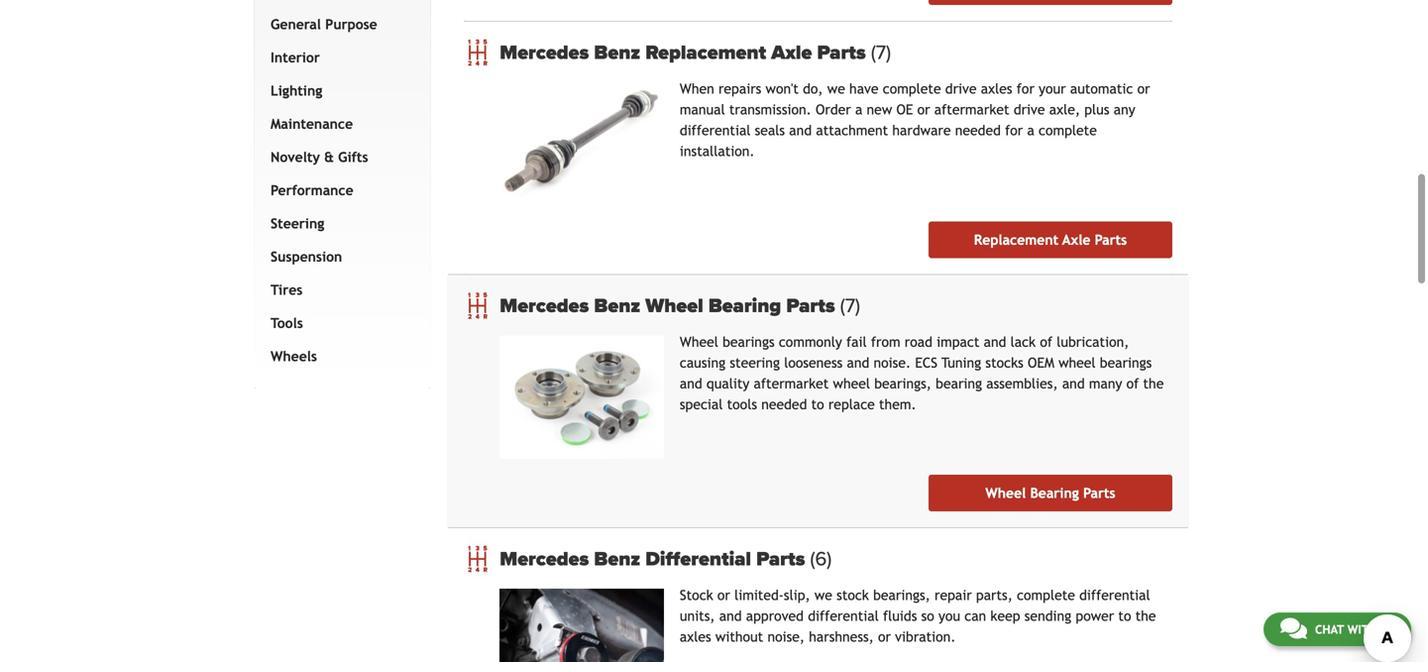 Task type: describe. For each thing, give the bounding box(es) containing it.
oem
[[1028, 355, 1055, 371]]

mercedes benz                                                                                    wheel bearing parts
[[500, 294, 840, 318]]

0 vertical spatial wheel
[[646, 294, 704, 318]]

the inside stock or limited-slip, we stock bearings, repair parts, complete differential units, and approved differential fluids so you can keep sending power to the axles without noise, harshness, or vibration.
[[1136, 608, 1156, 624]]

without
[[716, 629, 764, 645]]

your
[[1039, 81, 1066, 97]]

wheel bearing parts link
[[929, 475, 1173, 512]]

and down fail
[[847, 355, 870, 371]]

units,
[[680, 608, 715, 624]]

novelty & gifts
[[271, 149, 368, 165]]

mercedes for mercedes benz                                                                                    replacement axle parts
[[500, 41, 589, 65]]

0 vertical spatial bearings
[[723, 334, 775, 350]]

mercedes for mercedes benz                                                                                    differential parts
[[500, 547, 589, 571]]

installation.
[[680, 143, 755, 159]]

stock or limited-slip, we stock bearings, repair parts, complete differential units, and approved differential fluids so you can keep sending power to the axles without noise, harshness, or vibration.
[[680, 587, 1156, 645]]

approved
[[746, 608, 804, 624]]

from
[[871, 334, 901, 350]]

needed inside wheel bearings commonly fail from road impact and lack of lubrication, causing steering looseness and noise. ecs tuning stocks oem wheel bearings and quality aftermarket wheel bearings, bearing assemblies, and many of the special tools needed to replace them.
[[762, 397, 807, 412]]

us
[[1381, 623, 1395, 636]]

stocks
[[986, 355, 1024, 371]]

tires link
[[267, 273, 411, 307]]

noise,
[[768, 629, 805, 645]]

commonly
[[779, 334, 842, 350]]

1 vertical spatial complete
[[1039, 123, 1097, 138]]

automatic
[[1070, 81, 1133, 97]]

and up special
[[680, 376, 703, 392]]

purpose
[[325, 16, 377, 32]]

we for parts
[[815, 587, 833, 603]]

can
[[965, 608, 987, 624]]

needed inside when repairs won't do, we have complete drive axles for your automatic or manual transmission. order a new oe or aftermarket drive axle, plus any differential seals and attachment hardware needed for a complete installation.
[[955, 123, 1001, 138]]

bearings, inside stock or limited-slip, we stock bearings, repair parts, complete differential units, and approved differential fluids so you can keep sending power to the axles without noise, harshness, or vibration.
[[873, 587, 931, 603]]

hardware
[[893, 123, 951, 138]]

ecs
[[915, 355, 938, 371]]

mercedes benz                                                                                    wheel bearing parts link
[[500, 294, 1173, 318]]

1 horizontal spatial drive
[[1014, 102, 1045, 118]]

vibration.
[[895, 629, 956, 645]]

tires
[[271, 282, 303, 298]]

&
[[324, 149, 334, 165]]

1 vertical spatial for
[[1005, 123, 1023, 138]]

stock
[[837, 587, 869, 603]]

tools link
[[267, 307, 411, 340]]

mercedes benz                                                                                    differential parts
[[500, 547, 810, 571]]

differential parts thumbnail image image
[[500, 589, 664, 662]]

power
[[1076, 608, 1114, 624]]

oe
[[897, 102, 913, 118]]

you
[[939, 608, 961, 624]]

lighting link
[[267, 74, 411, 107]]

causing
[[680, 355, 726, 371]]

gifts
[[338, 149, 368, 165]]

impact
[[937, 334, 980, 350]]

with
[[1348, 623, 1377, 636]]

0 horizontal spatial drive
[[946, 81, 977, 97]]

replacement axle parts thumbnail image image
[[500, 82, 664, 206]]

replace
[[829, 397, 875, 412]]

general purpose
[[271, 16, 377, 32]]

or down fluids
[[878, 629, 891, 645]]

repair
[[935, 587, 972, 603]]

lighting
[[271, 83, 322, 98]]

to inside wheel bearings commonly fail from road impact and lack of lubrication, causing steering looseness and noise. ecs tuning stocks oem wheel bearings and quality aftermarket wheel bearings, bearing assemblies, and many of the special tools needed to replace them.
[[811, 397, 824, 412]]

1 vertical spatial of
[[1127, 376, 1139, 392]]

we for axle
[[828, 81, 845, 97]]

quality
[[707, 376, 750, 392]]

chat
[[1315, 623, 1344, 636]]

when repairs won't do, we have complete drive axles for your automatic or manual transmission. order a new oe or aftermarket drive axle, plus any differential seals and attachment hardware needed for a complete installation.
[[680, 81, 1150, 159]]

0 vertical spatial for
[[1017, 81, 1035, 97]]

when
[[680, 81, 714, 97]]

interior
[[271, 49, 320, 65]]

and inside when repairs won't do, we have complete drive axles for your automatic or manual transmission. order a new oe or aftermarket drive axle, plus any differential seals and attachment hardware needed for a complete installation.
[[789, 123, 812, 138]]

replacement axle parts
[[974, 232, 1127, 248]]

replacement axle parts link
[[929, 222, 1173, 258]]

suspension link
[[267, 240, 411, 273]]

0 vertical spatial of
[[1040, 334, 1053, 350]]

so
[[922, 608, 935, 624]]

mercedes benz                                                                                    replacement axle parts link
[[500, 41, 1173, 65]]

noise.
[[874, 355, 911, 371]]

interior link
[[267, 41, 411, 74]]

new
[[867, 102, 892, 118]]

or right stock
[[718, 587, 730, 603]]

looseness
[[784, 355, 843, 371]]

order
[[816, 102, 851, 118]]

assemblies,
[[987, 376, 1058, 392]]

many
[[1089, 376, 1123, 392]]

axles inside when repairs won't do, we have complete drive axles for your automatic or manual transmission. order a new oe or aftermarket drive axle, plus any differential seals and attachment hardware needed for a complete installation.
[[981, 81, 1013, 97]]

do,
[[803, 81, 823, 97]]

wheel for wheel bearings commonly fail from road impact and lack of lubrication, causing steering looseness and noise. ecs tuning stocks oem wheel bearings and quality aftermarket wheel bearings, bearing assemblies, and many of the special tools needed to replace them.
[[680, 334, 719, 350]]



Task type: vqa. For each thing, say whether or not it's contained in the screenshot.
When
yes



Task type: locate. For each thing, give the bounding box(es) containing it.
tuning
[[942, 355, 982, 371]]

sending
[[1025, 608, 1072, 624]]

0 vertical spatial the
[[1143, 376, 1164, 392]]

1 vertical spatial bearings,
[[873, 587, 931, 603]]

slip,
[[784, 587, 811, 603]]

any
[[1114, 102, 1136, 118]]

keep
[[991, 608, 1021, 624]]

transmission.
[[729, 102, 812, 118]]

bearings up many
[[1100, 355, 1152, 371]]

novelty
[[271, 149, 320, 165]]

bearings, inside wheel bearings commonly fail from road impact and lack of lubrication, causing steering looseness and noise. ecs tuning stocks oem wheel bearings and quality aftermarket wheel bearings, bearing assemblies, and many of the special tools needed to replace them.
[[875, 376, 932, 392]]

axle,
[[1050, 102, 1081, 118]]

drive down your
[[1014, 102, 1045, 118]]

or right automatic
[[1138, 81, 1150, 97]]

mercedes up "wheel bearing parts thumbnail image"
[[500, 294, 589, 318]]

mercedes for mercedes benz                                                                                    wheel bearing parts
[[500, 294, 589, 318]]

0 horizontal spatial bearings
[[723, 334, 775, 350]]

2 benz from the top
[[594, 294, 640, 318]]

limited-
[[735, 587, 784, 603]]

and
[[789, 123, 812, 138], [984, 334, 1007, 350], [847, 355, 870, 371], [680, 376, 703, 392], [1063, 376, 1085, 392], [719, 608, 742, 624]]

benz for differential
[[594, 547, 640, 571]]

wheel bearing parts
[[986, 485, 1116, 501]]

wheel up replace
[[833, 376, 870, 392]]

seals
[[755, 123, 785, 138]]

chat with us link
[[1264, 613, 1412, 646]]

aftermarket up "hardware"
[[935, 102, 1010, 118]]

bearings,
[[875, 376, 932, 392], [873, 587, 931, 603]]

performance link
[[267, 174, 411, 207]]

0 horizontal spatial aftermarket
[[754, 376, 829, 392]]

needed right tools
[[762, 397, 807, 412]]

0 horizontal spatial needed
[[762, 397, 807, 412]]

the
[[1143, 376, 1164, 392], [1136, 608, 1156, 624]]

to right power
[[1119, 608, 1132, 624]]

complete up sending
[[1017, 587, 1075, 603]]

fluids
[[883, 608, 917, 624]]

1 vertical spatial wheel
[[833, 376, 870, 392]]

lack
[[1011, 334, 1036, 350]]

we right slip,
[[815, 587, 833, 603]]

aftermarket inside when repairs won't do, we have complete drive axles for your automatic or manual transmission. order a new oe or aftermarket drive axle, plus any differential seals and attachment hardware needed for a complete installation.
[[935, 102, 1010, 118]]

0 vertical spatial mercedes
[[500, 41, 589, 65]]

1 horizontal spatial replacement
[[974, 232, 1059, 248]]

0 vertical spatial bearing
[[709, 294, 781, 318]]

bearing
[[936, 376, 982, 392]]

attachment
[[816, 123, 888, 138]]

tools
[[727, 397, 757, 412]]

drive
[[946, 81, 977, 97], [1014, 102, 1045, 118]]

differential
[[680, 123, 751, 138], [1080, 587, 1151, 603], [808, 608, 879, 624]]

2 vertical spatial mercedes
[[500, 547, 589, 571]]

1 horizontal spatial axle
[[1063, 232, 1091, 248]]

1 vertical spatial we
[[815, 587, 833, 603]]

1 vertical spatial axle
[[1063, 232, 1091, 248]]

or
[[1138, 81, 1150, 97], [918, 102, 930, 118], [718, 587, 730, 603], [878, 629, 891, 645]]

0 vertical spatial wheel
[[1059, 355, 1096, 371]]

bearings, up them. at the right bottom of page
[[875, 376, 932, 392]]

mercedes up replacement axle parts thumbnail image
[[500, 41, 589, 65]]

1 vertical spatial bearing
[[1030, 485, 1079, 501]]

0 horizontal spatial wheel
[[833, 376, 870, 392]]

2 vertical spatial complete
[[1017, 587, 1075, 603]]

lubrication,
[[1057, 334, 1129, 350]]

1 vertical spatial replacement
[[974, 232, 1059, 248]]

0 horizontal spatial axles
[[680, 629, 711, 645]]

differential inside when repairs won't do, we have complete drive axles for your automatic or manual transmission. order a new oe or aftermarket drive axle, plus any differential seals and attachment hardware needed for a complete installation.
[[680, 123, 751, 138]]

benz up replacement axle parts thumbnail image
[[594, 41, 640, 65]]

0 vertical spatial a
[[855, 102, 863, 118]]

1 vertical spatial benz
[[594, 294, 640, 318]]

0 horizontal spatial bearing
[[709, 294, 781, 318]]

special
[[680, 397, 723, 412]]

manual
[[680, 102, 725, 118]]

bearing
[[709, 294, 781, 318], [1030, 485, 1079, 501]]

fail
[[847, 334, 867, 350]]

and inside stock or limited-slip, we stock bearings, repair parts, complete differential units, and approved differential fluids so you can keep sending power to the axles without noise, harshness, or vibration.
[[719, 608, 742, 624]]

1 horizontal spatial aftermarket
[[935, 102, 1010, 118]]

differential up power
[[1080, 587, 1151, 603]]

wheel bearings commonly fail from road impact and lack of lubrication, causing steering looseness and noise. ecs tuning stocks oem wheel bearings and quality aftermarket wheel bearings, bearing assemblies, and many of the special tools needed to replace them.
[[680, 334, 1164, 412]]

2 vertical spatial differential
[[808, 608, 879, 624]]

maintenance link
[[267, 107, 411, 141]]

wheel for wheel bearing parts
[[986, 485, 1026, 501]]

we up order
[[828, 81, 845, 97]]

1 horizontal spatial axles
[[981, 81, 1013, 97]]

bearings
[[723, 334, 775, 350], [1100, 355, 1152, 371]]

0 horizontal spatial axle
[[772, 41, 812, 65]]

1 vertical spatial needed
[[762, 397, 807, 412]]

mercedes benz                                                                                    differential parts link
[[500, 547, 1173, 571]]

benz for wheel
[[594, 294, 640, 318]]

benz for replacement
[[594, 41, 640, 65]]

1 horizontal spatial to
[[1119, 608, 1132, 624]]

for right "hardware"
[[1005, 123, 1023, 138]]

aftermarket
[[935, 102, 1010, 118], [754, 376, 829, 392]]

stock
[[680, 587, 713, 603]]

road
[[905, 334, 933, 350]]

0 vertical spatial drive
[[946, 81, 977, 97]]

harshness,
[[809, 629, 874, 645]]

suspension
[[271, 249, 342, 264]]

differential up installation.
[[680, 123, 751, 138]]

plus
[[1085, 102, 1110, 118]]

bearings, up fluids
[[873, 587, 931, 603]]

1 vertical spatial differential
[[1080, 587, 1151, 603]]

1 vertical spatial to
[[1119, 608, 1132, 624]]

wheels link
[[267, 340, 411, 373]]

wheel
[[1059, 355, 1096, 371], [833, 376, 870, 392]]

or right oe
[[918, 102, 930, 118]]

1 vertical spatial bearings
[[1100, 355, 1152, 371]]

wheel down lubrication,
[[1059, 355, 1096, 371]]

1 vertical spatial aftermarket
[[754, 376, 829, 392]]

to left replace
[[811, 397, 824, 412]]

and up stocks
[[984, 334, 1007, 350]]

we
[[828, 81, 845, 97], [815, 587, 833, 603]]

performance
[[271, 182, 354, 198]]

steering link
[[267, 207, 411, 240]]

of
[[1040, 334, 1053, 350], [1127, 376, 1139, 392]]

2 horizontal spatial differential
[[1080, 587, 1151, 603]]

0 vertical spatial benz
[[594, 41, 640, 65]]

of right many
[[1127, 376, 1139, 392]]

2 vertical spatial wheel
[[986, 485, 1026, 501]]

aftermarket down the looseness on the right bottom of the page
[[754, 376, 829, 392]]

wheels
[[271, 348, 317, 364]]

won't
[[766, 81, 799, 97]]

the right power
[[1136, 608, 1156, 624]]

benz up "wheel bearing parts thumbnail image"
[[594, 294, 640, 318]]

mercedes benz                                                                                    replacement axle parts
[[500, 41, 871, 65]]

axles
[[981, 81, 1013, 97], [680, 629, 711, 645]]

1 horizontal spatial wheel
[[1059, 355, 1096, 371]]

axles inside stock or limited-slip, we stock bearings, repair parts, complete differential units, and approved differential fluids so you can keep sending power to the axles without noise, harshness, or vibration.
[[680, 629, 711, 645]]

aftermarket inside wheel bearings commonly fail from road impact and lack of lubrication, causing steering looseness and noise. ecs tuning stocks oem wheel bearings and quality aftermarket wheel bearings, bearing assemblies, and many of the special tools needed to replace them.
[[754, 376, 829, 392]]

general
[[271, 16, 321, 32]]

1 vertical spatial a
[[1027, 123, 1035, 138]]

0 vertical spatial differential
[[680, 123, 751, 138]]

2 vertical spatial benz
[[594, 547, 640, 571]]

3 mercedes from the top
[[500, 547, 589, 571]]

the right many
[[1143, 376, 1164, 392]]

maintenance
[[271, 116, 353, 132]]

and right seals
[[789, 123, 812, 138]]

1 mercedes from the top
[[500, 41, 589, 65]]

we inside stock or limited-slip, we stock bearings, repair parts, complete differential units, and approved differential fluids so you can keep sending power to the axles without noise, harshness, or vibration.
[[815, 587, 833, 603]]

complete down axle,
[[1039, 123, 1097, 138]]

1 benz from the top
[[594, 41, 640, 65]]

0 horizontal spatial to
[[811, 397, 824, 412]]

for left your
[[1017, 81, 1035, 97]]

1 horizontal spatial bearings
[[1100, 355, 1152, 371]]

parts
[[817, 41, 866, 65], [1095, 232, 1127, 248], [786, 294, 835, 318], [1083, 485, 1116, 501], [757, 547, 805, 571]]

repairs
[[719, 81, 762, 97]]

1 vertical spatial the
[[1136, 608, 1156, 624]]

comments image
[[1281, 617, 1307, 640]]

chat with us
[[1315, 623, 1395, 636]]

and up without
[[719, 608, 742, 624]]

benz
[[594, 41, 640, 65], [594, 294, 640, 318], [594, 547, 640, 571]]

differential
[[646, 547, 751, 571]]

1 vertical spatial wheel
[[680, 334, 719, 350]]

0 vertical spatial replacement
[[646, 41, 766, 65]]

mercedes up the differential parts thumbnail image
[[500, 547, 589, 571]]

complete inside stock or limited-slip, we stock bearings, repair parts, complete differential units, and approved differential fluids so you can keep sending power to the axles without noise, harshness, or vibration.
[[1017, 587, 1075, 603]]

1 horizontal spatial a
[[1027, 123, 1035, 138]]

1 horizontal spatial needed
[[955, 123, 1001, 138]]

drive up "hardware"
[[946, 81, 977, 97]]

1 horizontal spatial differential
[[808, 608, 879, 624]]

0 vertical spatial aftermarket
[[935, 102, 1010, 118]]

0 vertical spatial axles
[[981, 81, 1013, 97]]

0 horizontal spatial of
[[1040, 334, 1053, 350]]

1 vertical spatial mercedes
[[500, 294, 589, 318]]

axles down units,
[[680, 629, 711, 645]]

steering
[[730, 355, 780, 371]]

1 vertical spatial axles
[[680, 629, 711, 645]]

parts,
[[976, 587, 1013, 603]]

complete up oe
[[883, 81, 941, 97]]

a
[[855, 102, 863, 118], [1027, 123, 1035, 138]]

have
[[850, 81, 879, 97]]

1 horizontal spatial bearing
[[1030, 485, 1079, 501]]

0 vertical spatial bearings,
[[875, 376, 932, 392]]

axles left your
[[981, 81, 1013, 97]]

benz up the differential parts thumbnail image
[[594, 547, 640, 571]]

tools
[[271, 315, 303, 331]]

the inside wheel bearings commonly fail from road impact and lack of lubrication, causing steering looseness and noise. ecs tuning stocks oem wheel bearings and quality aftermarket wheel bearings, bearing assemblies, and many of the special tools needed to replace them.
[[1143, 376, 1164, 392]]

0 vertical spatial complete
[[883, 81, 941, 97]]

0 vertical spatial needed
[[955, 123, 1001, 138]]

steering
[[271, 215, 324, 231]]

bearings up steering
[[723, 334, 775, 350]]

0 vertical spatial axle
[[772, 41, 812, 65]]

general purpose link
[[267, 8, 411, 41]]

we inside when repairs won't do, we have complete drive axles for your automatic or manual transmission. order a new oe or aftermarket drive axle, plus any differential seals and attachment hardware needed for a complete installation.
[[828, 81, 845, 97]]

3 benz from the top
[[594, 547, 640, 571]]

1 horizontal spatial of
[[1127, 376, 1139, 392]]

and left many
[[1063, 376, 1085, 392]]

0 vertical spatial we
[[828, 81, 845, 97]]

0 horizontal spatial replacement
[[646, 41, 766, 65]]

needed right "hardware"
[[955, 123, 1001, 138]]

1 vertical spatial drive
[[1014, 102, 1045, 118]]

differential up harshness,
[[808, 608, 879, 624]]

0 horizontal spatial a
[[855, 102, 863, 118]]

wheel bearing parts thumbnail image image
[[500, 336, 664, 459]]

of up 'oem'
[[1040, 334, 1053, 350]]

them.
[[879, 397, 917, 412]]

0 vertical spatial to
[[811, 397, 824, 412]]

novelty & gifts link
[[267, 141, 411, 174]]

wheel inside wheel bearings commonly fail from road impact and lack of lubrication, causing steering looseness and noise. ecs tuning stocks oem wheel bearings and quality aftermarket wheel bearings, bearing assemblies, and many of the special tools needed to replace them.
[[680, 334, 719, 350]]

2 mercedes from the top
[[500, 294, 589, 318]]

to inside stock or limited-slip, we stock bearings, repair parts, complete differential units, and approved differential fluids so you can keep sending power to the axles without noise, harshness, or vibration.
[[1119, 608, 1132, 624]]

0 horizontal spatial differential
[[680, 123, 751, 138]]



